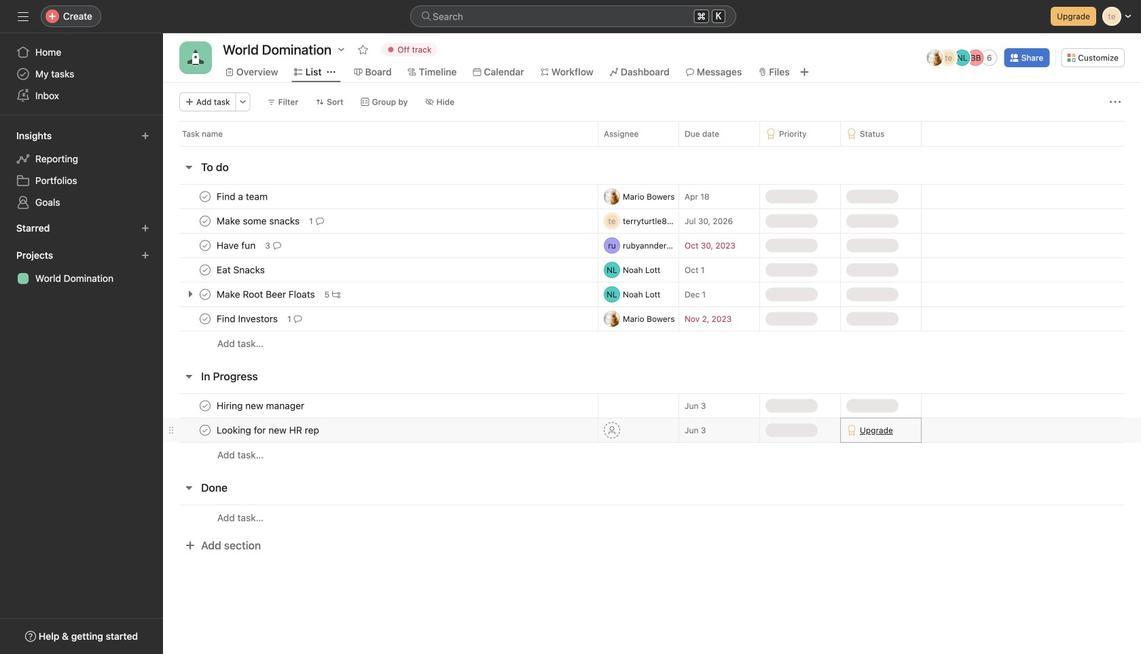 Task type: vqa. For each thing, say whether or not it's contained in the screenshot.
prominent image
no



Task type: locate. For each thing, give the bounding box(es) containing it.
mark complete image
[[197, 189, 213, 205], [197, 237, 213, 254], [197, 286, 213, 303], [197, 311, 213, 327], [197, 398, 213, 414]]

task name text field for mark complete checkbox inside hiring new manager "cell"
[[214, 399, 309, 413]]

2 task name text field from the top
[[214, 214, 304, 228]]

task name text field for mark complete checkbox inside the the looking for new hr rep 'cell'
[[214, 424, 323, 437]]

3 mark complete image from the top
[[197, 422, 213, 439]]

3 mark complete checkbox from the top
[[197, 286, 213, 303]]

Task name text field
[[214, 263, 269, 277], [214, 288, 319, 301]]

task name text field inside make some snacks cell
[[214, 214, 304, 228]]

1 mark complete image from the top
[[197, 213, 213, 229]]

1 vertical spatial mark complete checkbox
[[197, 237, 213, 254]]

task name text field for mark complete option inside the find investors cell
[[214, 312, 282, 326]]

eat snacks cell
[[163, 258, 598, 283]]

1 vertical spatial mark complete image
[[197, 262, 213, 278]]

add tab image
[[800, 67, 810, 77]]

mark complete image inside eat snacks cell
[[197, 262, 213, 278]]

1 mark complete checkbox from the top
[[197, 189, 213, 205]]

mark complete checkbox for hiring new manager "cell"
[[197, 398, 213, 414]]

0 vertical spatial task name text field
[[214, 263, 269, 277]]

mark complete checkbox inside hiring new manager "cell"
[[197, 398, 213, 414]]

5 task name text field from the top
[[214, 399, 309, 413]]

task name text field inside have fun cell
[[214, 239, 260, 252]]

2 collapse task list for this group image from the top
[[183, 482, 194, 493]]

mark complete image for find a team cell
[[197, 189, 213, 205]]

header in progress tree grid
[[163, 393, 1142, 468]]

mark complete checkbox inside make some snacks cell
[[197, 213, 213, 229]]

have fun cell
[[163, 233, 598, 258]]

task name text field inside hiring new manager "cell"
[[214, 399, 309, 413]]

Mark complete checkbox
[[197, 189, 213, 205], [197, 262, 213, 278], [197, 286, 213, 303], [197, 398, 213, 414], [197, 422, 213, 439]]

insights element
[[0, 124, 163, 216]]

5 mark complete checkbox from the top
[[197, 422, 213, 439]]

1 vertical spatial collapse task list for this group image
[[183, 482, 194, 493]]

2 mark complete image from the top
[[197, 262, 213, 278]]

task name text field for mark complete option inside the make some snacks cell
[[214, 214, 304, 228]]

mark complete image inside the looking for new hr rep 'cell'
[[197, 422, 213, 439]]

4 mark complete checkbox from the top
[[197, 398, 213, 414]]

collapse task list for this group image
[[183, 162, 194, 173], [183, 482, 194, 493]]

row
[[163, 121, 1142, 146], [179, 145, 1125, 147], [163, 184, 1142, 209], [163, 209, 1142, 234], [163, 233, 1142, 258], [163, 258, 1142, 283], [163, 282, 1142, 307], [163, 306, 1142, 332], [163, 331, 1142, 356], [163, 393, 1142, 419], [163, 418, 1142, 443], [163, 442, 1142, 468], [163, 505, 1142, 531]]

mark complete image inside have fun cell
[[197, 237, 213, 254]]

0 vertical spatial mark complete checkbox
[[197, 213, 213, 229]]

hide sidebar image
[[18, 11, 29, 22]]

1 vertical spatial task name text field
[[214, 288, 319, 301]]

mark complete image for find investors cell
[[197, 311, 213, 327]]

task name text field inside the looking for new hr rep 'cell'
[[214, 424, 323, 437]]

5 mark complete image from the top
[[197, 398, 213, 414]]

2 vertical spatial mark complete checkbox
[[197, 311, 213, 327]]

4 task name text field from the top
[[214, 312, 282, 326]]

1 comment image
[[294, 315, 302, 323]]

task name text field inside find a team cell
[[214, 190, 272, 204]]

mark complete checkbox for make some snacks cell
[[197, 213, 213, 229]]

2 mark complete image from the top
[[197, 237, 213, 254]]

1 task name text field from the top
[[214, 190, 272, 204]]

mark complete checkbox inside find a team cell
[[197, 189, 213, 205]]

task name text field inside make root beer floats cell
[[214, 288, 319, 301]]

2 vertical spatial mark complete image
[[197, 422, 213, 439]]

projects element
[[0, 243, 163, 292]]

None field
[[410, 5, 737, 27]]

4 mark complete image from the top
[[197, 311, 213, 327]]

mark complete image inside find a team cell
[[197, 189, 213, 205]]

task name text field inside eat snacks cell
[[214, 263, 269, 277]]

task name text field inside find investors cell
[[214, 312, 282, 326]]

mark complete checkbox inside the looking for new hr rep 'cell'
[[197, 422, 213, 439]]

2 task name text field from the top
[[214, 288, 319, 301]]

1 task name text field from the top
[[214, 263, 269, 277]]

1 mark complete checkbox from the top
[[197, 213, 213, 229]]

mark complete checkbox inside make root beer floats cell
[[197, 286, 213, 303]]

collapse task list for this group image
[[183, 371, 194, 382]]

mark complete image inside hiring new manager "cell"
[[197, 398, 213, 414]]

make some snacks cell
[[163, 209, 598, 234]]

0 vertical spatial mark complete image
[[197, 213, 213, 229]]

2 mark complete checkbox from the top
[[197, 237, 213, 254]]

mark complete image
[[197, 213, 213, 229], [197, 262, 213, 278], [197, 422, 213, 439]]

6 task name text field from the top
[[214, 424, 323, 437]]

3 mark complete checkbox from the top
[[197, 311, 213, 327]]

add to starred image
[[358, 44, 369, 55]]

1 mark complete image from the top
[[197, 189, 213, 205]]

mark complete checkbox inside eat snacks cell
[[197, 262, 213, 278]]

mark complete image for the looking for new hr rep 'cell'
[[197, 422, 213, 439]]

1 collapse task list for this group image from the top
[[183, 162, 194, 173]]

1 comment image
[[316, 217, 324, 225]]

2 mark complete checkbox from the top
[[197, 262, 213, 278]]

Search tasks, projects, and more text field
[[410, 5, 737, 27]]

mark complete checkbox inside have fun cell
[[197, 237, 213, 254]]

mark complete checkbox inside find investors cell
[[197, 311, 213, 327]]

0 vertical spatial collapse task list for this group image
[[183, 162, 194, 173]]

3 task name text field from the top
[[214, 239, 260, 252]]

Mark complete checkbox
[[197, 213, 213, 229], [197, 237, 213, 254], [197, 311, 213, 327]]

Task name text field
[[214, 190, 272, 204], [214, 214, 304, 228], [214, 239, 260, 252], [214, 312, 282, 326], [214, 399, 309, 413], [214, 424, 323, 437]]



Task type: describe. For each thing, give the bounding box(es) containing it.
rocket image
[[188, 50, 204, 66]]

more actions image
[[239, 98, 247, 106]]

3 comments image
[[273, 242, 281, 250]]

find investors cell
[[163, 306, 598, 332]]

task name text field for mark complete checkbox inside the find a team cell
[[214, 190, 272, 204]]

more actions image
[[1110, 96, 1121, 107]]

looking for new hr rep cell
[[163, 418, 598, 443]]

new insights image
[[141, 132, 149, 140]]

header to do tree grid
[[163, 184, 1142, 356]]

mark complete image for make some snacks cell
[[197, 213, 213, 229]]

make root beer floats cell
[[163, 282, 598, 307]]

5 subtasks image
[[332, 291, 341, 299]]

add items to starred image
[[141, 224, 149, 232]]

mark complete checkbox for find investors cell
[[197, 311, 213, 327]]

expand subtask list for the task make root beer floats image
[[185, 289, 196, 300]]

hiring new manager cell
[[163, 393, 598, 419]]

mark complete checkbox for find a team cell
[[197, 189, 213, 205]]

tab actions image
[[327, 68, 335, 76]]

3 mark complete image from the top
[[197, 286, 213, 303]]

mark complete checkbox for the looking for new hr rep 'cell'
[[197, 422, 213, 439]]

mark complete image for eat snacks cell
[[197, 262, 213, 278]]

new project or portfolio image
[[141, 251, 149, 260]]

mark complete checkbox for eat snacks cell
[[197, 262, 213, 278]]

global element
[[0, 33, 163, 115]]

task name text field for mark complete option in have fun cell
[[214, 239, 260, 252]]

mark complete image for hiring new manager "cell"
[[197, 398, 213, 414]]

mark complete image for have fun cell
[[197, 237, 213, 254]]

find a team cell
[[163, 184, 598, 209]]

mark complete checkbox for have fun cell
[[197, 237, 213, 254]]



